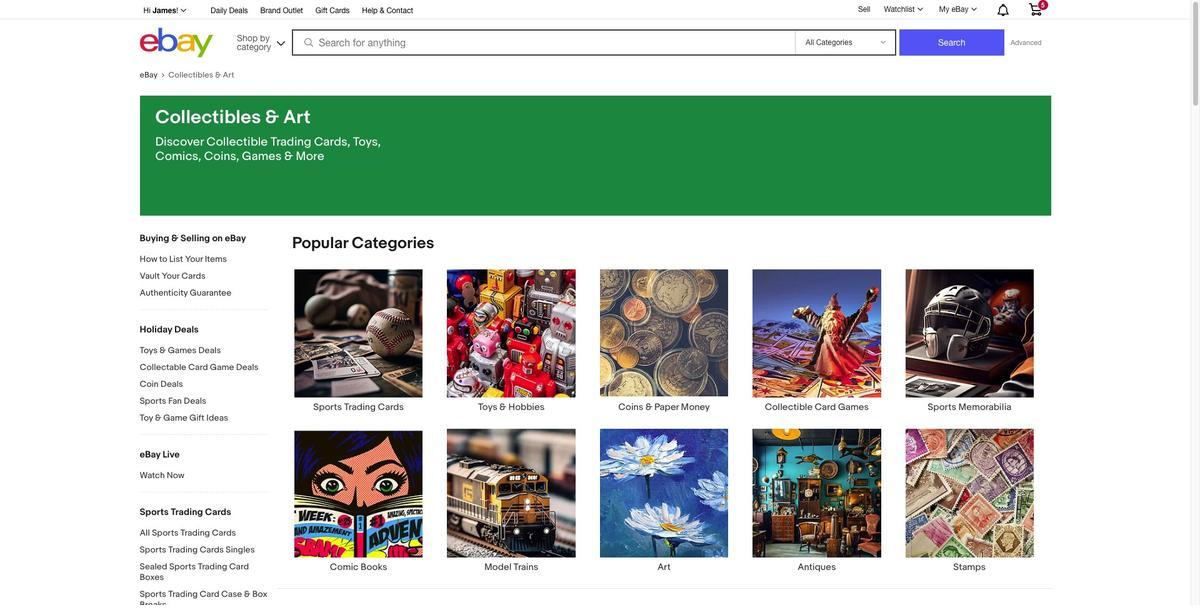 Task type: describe. For each thing, give the bounding box(es) containing it.
games for toys & games deals collectable card game deals coin deals sports fan deals toy & game gift ideas
[[168, 345, 197, 356]]

toys for toys & hobbies
[[478, 402, 498, 414]]

deals down toys & games deals link
[[236, 362, 259, 373]]

memorabilia
[[959, 402, 1012, 414]]

daily deals link
[[211, 4, 248, 18]]

my ebay
[[940, 5, 969, 14]]

trains
[[514, 561, 539, 573]]

deals down coin deals link
[[184, 396, 206, 407]]

sports trading cards link
[[282, 269, 435, 414]]

how
[[140, 254, 157, 265]]

collectibles & art
[[168, 70, 234, 80]]

cards,
[[314, 135, 351, 149]]

more
[[296, 149, 324, 164]]

buying
[[140, 233, 169, 245]]

toy
[[140, 413, 153, 423]]

stamps
[[954, 561, 986, 573]]

sell
[[859, 5, 871, 14]]

toys & hobbies link
[[435, 269, 588, 414]]

1 vertical spatial sports trading cards
[[140, 507, 231, 518]]

watch now
[[140, 470, 185, 481]]

sports memorabilia link
[[894, 269, 1047, 414]]

paper
[[655, 402, 679, 414]]

cards inside how to list your items vault your cards authenticity guarantee
[[182, 271, 206, 281]]

deals up toys & games deals link
[[174, 324, 199, 336]]

gift inside account navigation
[[316, 6, 328, 15]]

& for toys & hobbies
[[500, 402, 507, 414]]

sports trading cards singles link
[[140, 545, 268, 557]]

deals up 'fan'
[[161, 379, 183, 390]]

money
[[681, 402, 710, 414]]

ebay left collectibles & art at the top left of the page
[[140, 70, 158, 80]]

Search for anything text field
[[294, 31, 793, 54]]

1 vertical spatial collectible
[[765, 402, 813, 414]]

& for collectibles & art discover collectible trading cards, toys, comics, coins, games & more
[[265, 106, 279, 129]]

toys for toys & games deals collectable card game deals coin deals sports fan deals toy & game gift ideas
[[140, 345, 158, 356]]

advanced
[[1011, 39, 1042, 46]]

brand outlet
[[261, 6, 303, 15]]

brand outlet link
[[261, 4, 303, 18]]

help & contact
[[362, 6, 413, 15]]

art link
[[588, 429, 741, 573]]

buying & selling on ebay
[[140, 233, 246, 245]]

toys & games deals link
[[140, 345, 268, 357]]

help & contact link
[[362, 4, 413, 18]]

selling
[[181, 233, 210, 245]]

5
[[1042, 1, 1045, 9]]

how to list your items vault your cards authenticity guarantee
[[140, 254, 232, 298]]

cards inside sports trading cards link
[[378, 402, 404, 414]]

& for help & contact
[[380, 6, 385, 15]]

watchlist link
[[878, 2, 929, 17]]

popular
[[292, 234, 348, 253]]

sports trading card case & box breaks link
[[140, 589, 268, 605]]

guarantee
[[190, 288, 232, 298]]

collectibles & art discover collectible trading cards, toys, comics, coins, games & more
[[155, 106, 381, 164]]

to
[[159, 254, 167, 265]]

vault your cards link
[[140, 271, 268, 283]]

ebay link
[[140, 70, 168, 80]]

on
[[212, 233, 223, 245]]

brand
[[261, 6, 281, 15]]

gift inside toys & games deals collectable card game deals coin deals sports fan deals toy & game gift ideas
[[189, 413, 205, 423]]

james
[[153, 6, 176, 15]]

breaks
[[140, 600, 167, 605]]

stamps link
[[894, 429, 1047, 573]]

shop by category
[[237, 33, 271, 52]]

2 vertical spatial art
[[658, 561, 671, 573]]

advanced link
[[1005, 30, 1048, 55]]

discover
[[155, 135, 204, 149]]

ebay right on
[[225, 233, 246, 245]]

authenticity guarantee link
[[140, 288, 268, 300]]

boxes
[[140, 572, 164, 583]]

categories
[[352, 234, 435, 253]]

shop by category banner
[[137, 0, 1052, 61]]

shop by category button
[[231, 28, 288, 55]]

model
[[485, 561, 512, 573]]

games inside collectibles & art discover collectible trading cards, toys, comics, coins, games & more
[[242, 149, 282, 164]]

hi james !
[[144, 6, 178, 15]]

coins & paper money link
[[588, 269, 741, 414]]

hobbies
[[509, 402, 545, 414]]

card inside toys & games deals collectable card game deals coin deals sports fan deals toy & game gift ideas
[[188, 362, 208, 373]]

1 vertical spatial your
[[162, 271, 180, 281]]

category
[[237, 42, 271, 52]]

ideas
[[207, 413, 228, 423]]

sports memorabilia
[[928, 402, 1012, 414]]

books
[[361, 561, 388, 573]]

by
[[260, 33, 270, 43]]

holiday
[[140, 324, 172, 336]]

comics,
[[155, 149, 201, 164]]

none submit inside shop by category banner
[[900, 29, 1005, 56]]

shop
[[237, 33, 258, 43]]

collectibles & art main content
[[130, 61, 1062, 605]]

coins & paper money
[[619, 402, 710, 414]]

collectible card games
[[765, 402, 869, 414]]

model trains
[[485, 561, 539, 573]]

fan
[[168, 396, 182, 407]]



Task type: vqa. For each thing, say whether or not it's contained in the screenshot.
category
yes



Task type: locate. For each thing, give the bounding box(es) containing it.
1 horizontal spatial game
[[210, 362, 234, 373]]

watch now link
[[140, 470, 268, 482]]

0 horizontal spatial your
[[162, 271, 180, 281]]

watchlist
[[885, 5, 915, 14]]

vault
[[140, 271, 160, 281]]

toys
[[140, 345, 158, 356], [478, 402, 498, 414]]

deals inside account navigation
[[229, 6, 248, 15]]

my
[[940, 5, 950, 14]]

0 vertical spatial gift
[[316, 6, 328, 15]]

deals up collectable card game deals link
[[199, 345, 221, 356]]

art inside collectibles & art discover collectible trading cards, toys, comics, coins, games & more
[[284, 106, 311, 129]]

box
[[253, 589, 268, 600]]

0 vertical spatial collectibles
[[168, 70, 213, 80]]

game down 'fan'
[[163, 413, 188, 423]]

sports inside toys & games deals collectable card game deals coin deals sports fan deals toy & game gift ideas
[[140, 396, 166, 407]]

now
[[167, 470, 185, 481]]

games inside toys & games deals collectable card game deals coin deals sports fan deals toy & game gift ideas
[[168, 345, 197, 356]]

sell link
[[853, 5, 876, 14]]

your
[[185, 254, 203, 265], [162, 271, 180, 281]]

all
[[140, 528, 150, 538]]

0 vertical spatial toys
[[140, 345, 158, 356]]

your down list
[[162, 271, 180, 281]]

list
[[169, 254, 183, 265]]

& inside all sports trading cards sports trading cards singles sealed sports trading card boxes sports trading card case & box breaks
[[244, 589, 251, 600]]

0 horizontal spatial sports trading cards
[[140, 507, 231, 518]]

collectible card games link
[[741, 269, 894, 414]]

toys left hobbies
[[478, 402, 498, 414]]

toys & hobbies
[[478, 402, 545, 414]]

art
[[223, 70, 234, 80], [284, 106, 311, 129], [658, 561, 671, 573]]

collectibles for collectibles & art discover collectible trading cards, toys, comics, coins, games & more
[[155, 106, 261, 129]]

contact
[[387, 6, 413, 15]]

gift cards
[[316, 6, 350, 15]]

deals
[[229, 6, 248, 15], [174, 324, 199, 336], [199, 345, 221, 356], [236, 362, 259, 373], [161, 379, 183, 390], [184, 396, 206, 407]]

& for toys & games deals collectable card game deals coin deals sports fan deals toy & game gift ideas
[[160, 345, 166, 356]]

collectibles
[[168, 70, 213, 80], [155, 106, 261, 129]]

list containing sports trading cards
[[277, 269, 1052, 588]]

sports trading cards
[[314, 402, 404, 414], [140, 507, 231, 518]]

games inside collectible card games link
[[839, 402, 869, 414]]

comic
[[330, 561, 359, 573]]

1 vertical spatial games
[[168, 345, 197, 356]]

1 vertical spatial gift
[[189, 413, 205, 423]]

collectable
[[140, 362, 186, 373]]

& inside account navigation
[[380, 6, 385, 15]]

card
[[188, 362, 208, 373], [815, 402, 836, 414], [229, 562, 249, 572], [200, 589, 219, 600]]

1 horizontal spatial art
[[284, 106, 311, 129]]

1 horizontal spatial collectible
[[765, 402, 813, 414]]

collectable card game deals link
[[140, 362, 268, 374]]

1 vertical spatial toys
[[478, 402, 498, 414]]

coin
[[140, 379, 159, 390]]

deals right daily at the left of the page
[[229, 6, 248, 15]]

toys inside toys & games deals collectable card game deals coin deals sports fan deals toy & game gift ideas
[[140, 345, 158, 356]]

toys & games deals collectable card game deals coin deals sports fan deals toy & game gift ideas
[[140, 345, 259, 423]]

1 vertical spatial collectibles
[[155, 106, 261, 129]]

ebay inside account navigation
[[952, 5, 969, 14]]

coin deals link
[[140, 379, 268, 391]]

0 vertical spatial collectible
[[206, 135, 268, 149]]

None submit
[[900, 29, 1005, 56]]

list
[[277, 269, 1052, 588]]

sealed
[[140, 562, 167, 572]]

gift cards link
[[316, 4, 350, 18]]

toy & game gift ideas link
[[140, 413, 268, 425]]

2 horizontal spatial art
[[658, 561, 671, 573]]

singles
[[226, 545, 255, 555]]

holiday deals
[[140, 324, 199, 336]]

0 horizontal spatial collectible
[[206, 135, 268, 149]]

toys down holiday
[[140, 345, 158, 356]]

0 horizontal spatial art
[[223, 70, 234, 80]]

collectibles inside collectibles & art discover collectible trading cards, toys, comics, coins, games & more
[[155, 106, 261, 129]]

your right list
[[185, 254, 203, 265]]

gift down sports fan deals link
[[189, 413, 205, 423]]

2 horizontal spatial games
[[839, 402, 869, 414]]

game
[[210, 362, 234, 373], [163, 413, 188, 423]]

list inside collectibles & art main content
[[277, 269, 1052, 588]]

watch
[[140, 470, 165, 481]]

&
[[380, 6, 385, 15], [215, 70, 221, 80], [265, 106, 279, 129], [284, 149, 293, 164], [171, 233, 178, 245], [160, 345, 166, 356], [500, 402, 507, 414], [646, 402, 653, 414], [155, 413, 161, 423], [244, 589, 251, 600]]

outlet
[[283, 6, 303, 15]]

items
[[205, 254, 227, 265]]

0 vertical spatial sports trading cards
[[314, 402, 404, 414]]

1 horizontal spatial sports trading cards
[[314, 402, 404, 414]]

1 horizontal spatial games
[[242, 149, 282, 164]]

collectibles for collectibles & art
[[168, 70, 213, 80]]

0 vertical spatial your
[[185, 254, 203, 265]]

trading
[[271, 135, 312, 149], [344, 402, 376, 414], [171, 507, 203, 518], [181, 528, 210, 538], [168, 545, 198, 555], [198, 562, 227, 572], [168, 589, 198, 600]]

how to list your items link
[[140, 254, 268, 266]]

1 horizontal spatial toys
[[478, 402, 498, 414]]

collectible
[[206, 135, 268, 149], [765, 402, 813, 414]]

game down toys & games deals link
[[210, 362, 234, 373]]

0 horizontal spatial gift
[[189, 413, 205, 423]]

all sports trading cards link
[[140, 528, 268, 540]]

& for coins & paper money
[[646, 402, 653, 414]]

& for collectibles & art
[[215, 70, 221, 80]]

1 vertical spatial art
[[284, 106, 311, 129]]

& for buying & selling on ebay
[[171, 233, 178, 245]]

games for collectible card games
[[839, 402, 869, 414]]

1 vertical spatial game
[[163, 413, 188, 423]]

art for collectibles & art
[[223, 70, 234, 80]]

popular categories
[[292, 234, 435, 253]]

daily deals
[[211, 6, 248, 15]]

case
[[221, 589, 242, 600]]

2 vertical spatial games
[[839, 402, 869, 414]]

0 horizontal spatial games
[[168, 345, 197, 356]]

art for collectibles & art discover collectible trading cards, toys, comics, coins, games & more
[[284, 106, 311, 129]]

games
[[242, 149, 282, 164], [168, 345, 197, 356], [839, 402, 869, 414]]

0 horizontal spatial game
[[163, 413, 188, 423]]

5 link
[[1022, 0, 1050, 18]]

!
[[176, 6, 178, 15]]

1 horizontal spatial your
[[185, 254, 203, 265]]

ebay
[[952, 5, 969, 14], [140, 70, 158, 80], [225, 233, 246, 245], [140, 449, 161, 461]]

account navigation
[[137, 0, 1052, 19]]

authenticity
[[140, 288, 188, 298]]

sports fan deals link
[[140, 396, 268, 408]]

toys,
[[353, 135, 381, 149]]

ebay live
[[140, 449, 180, 461]]

1 horizontal spatial gift
[[316, 6, 328, 15]]

gift right outlet on the top
[[316, 6, 328, 15]]

trading inside collectibles & art discover collectible trading cards, toys, comics, coins, games & more
[[271, 135, 312, 149]]

0 vertical spatial art
[[223, 70, 234, 80]]

cards inside gift cards link
[[330, 6, 350, 15]]

ebay up watch
[[140, 449, 161, 461]]

ebay right my
[[952, 5, 969, 14]]

my ebay link
[[933, 2, 983, 17]]

0 vertical spatial games
[[242, 149, 282, 164]]

comic books
[[330, 561, 388, 573]]

hi
[[144, 6, 151, 15]]

0 vertical spatial game
[[210, 362, 234, 373]]

daily
[[211, 6, 227, 15]]

0 horizontal spatial toys
[[140, 345, 158, 356]]

coins,
[[204, 149, 239, 164]]

cards
[[330, 6, 350, 15], [182, 271, 206, 281], [378, 402, 404, 414], [205, 507, 231, 518], [212, 528, 236, 538], [200, 545, 224, 555]]

collectible inside collectibles & art discover collectible trading cards, toys, comics, coins, games & more
[[206, 135, 268, 149]]

antiques link
[[741, 429, 894, 573]]



